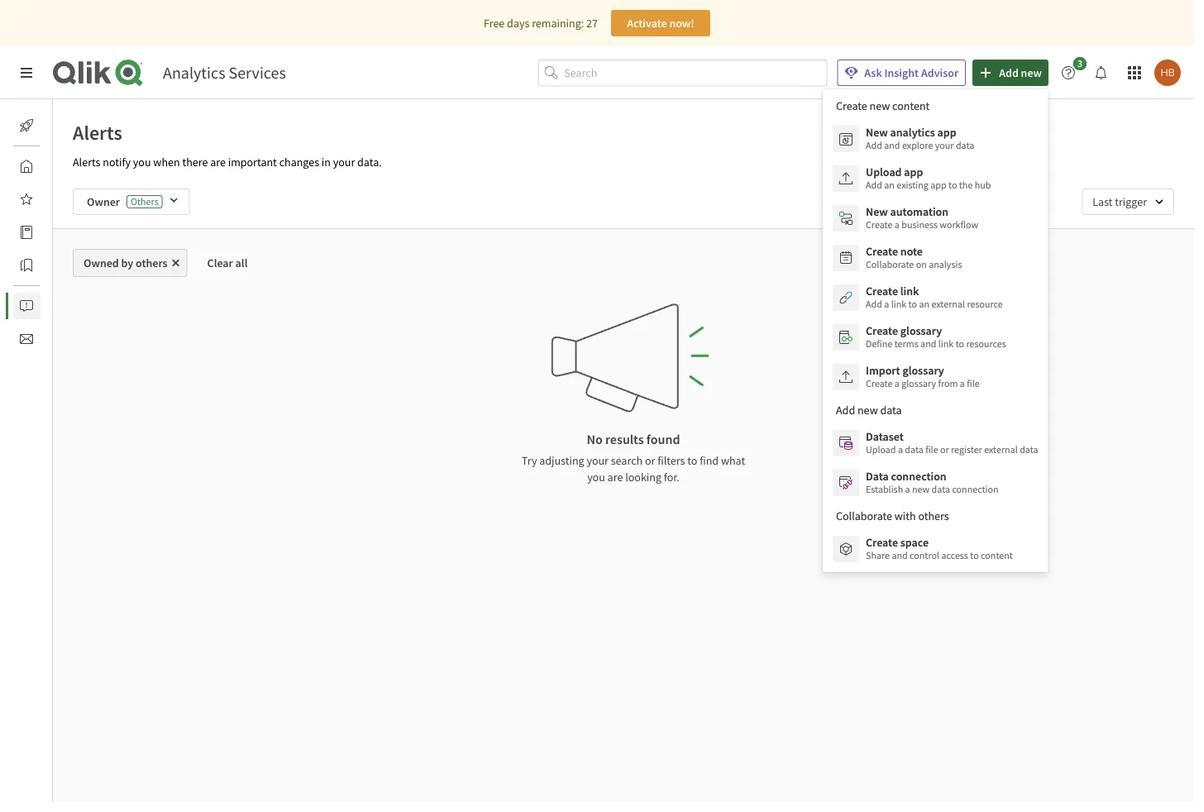 Task type: describe. For each thing, give the bounding box(es) containing it.
services
[[229, 62, 286, 83]]

catalog link
[[13, 219, 90, 246]]

new for new automation
[[866, 204, 889, 219]]

workflow
[[940, 218, 979, 231]]

automation
[[891, 204, 949, 219]]

app down the explore on the top right of the page
[[905, 165, 924, 180]]

alerts image
[[20, 300, 33, 313]]

looking
[[626, 470, 662, 485]]

no
[[587, 431, 603, 448]]

dataset menu item
[[823, 424, 1049, 463]]

new inside data connection establish a new data connection
[[913, 483, 930, 496]]

add new button
[[973, 60, 1049, 86]]

activate
[[627, 16, 667, 31]]

business
[[902, 218, 938, 231]]

import glossary create a glossary from a file
[[866, 363, 980, 390]]

when
[[153, 155, 180, 170]]

adjusting
[[540, 453, 585, 468]]

new for new analytics app
[[866, 125, 889, 140]]

link down on
[[901, 284, 920, 299]]

new analytics app menu item
[[823, 119, 1049, 159]]

glossary for create glossary
[[901, 324, 943, 338]]

an inside the create link add a link to an external resource
[[920, 298, 930, 311]]

new automation menu item
[[823, 199, 1049, 238]]

clear
[[207, 256, 233, 271]]

ask
[[865, 65, 883, 80]]

data inside data connection establish a new data connection
[[932, 483, 951, 496]]

analysis
[[929, 258, 963, 271]]

remaining:
[[532, 16, 584, 31]]

link inside create glossary define terms and link to resources
[[939, 338, 954, 350]]

share
[[866, 549, 890, 562]]

in
[[322, 155, 331, 170]]

searchbar element
[[538, 59, 828, 86]]

establish
[[866, 483, 904, 496]]

import
[[866, 363, 901, 378]]

all
[[236, 256, 248, 271]]

create note menu item
[[823, 238, 1049, 278]]

or inside "no results found try adjusting your search or filters to find what you are looking for."
[[645, 453, 656, 468]]

others
[[136, 256, 168, 271]]

alerts notify you when there are important changes in your data.
[[73, 155, 382, 170]]

0 vertical spatial are
[[210, 155, 226, 170]]

find
[[700, 453, 719, 468]]

control
[[910, 549, 940, 562]]

analytics
[[891, 125, 936, 140]]

data right dataset
[[906, 444, 924, 456]]

free days remaining: 27
[[484, 16, 598, 31]]

glossary for import glossary
[[903, 363, 945, 378]]

and for glossary
[[921, 338, 937, 350]]

resources
[[967, 338, 1007, 350]]

on
[[917, 258, 927, 271]]

by
[[121, 256, 133, 271]]

a for automation
[[895, 218, 900, 231]]

owned
[[84, 256, 119, 271]]

no results found try adjusting your search or filters to find what you are looking for.
[[522, 431, 746, 485]]

results
[[606, 431, 644, 448]]

your inside new analytics app add and explore your data
[[936, 139, 955, 152]]

dataset upload a data file or register external data
[[866, 429, 1039, 456]]

notify
[[103, 155, 131, 170]]

existing
[[897, 179, 929, 192]]

new analytics app add and explore your data
[[866, 125, 975, 152]]

data connection menu item
[[823, 463, 1049, 503]]

data right register
[[1020, 444, 1039, 456]]

what
[[722, 453, 746, 468]]

new inside dropdown button
[[1022, 65, 1043, 80]]

to inside "no results found try adjusting your search or filters to find what you are looking for."
[[688, 453, 698, 468]]

create space share and control access to content
[[866, 535, 1014, 562]]

now!
[[670, 16, 695, 31]]

home link
[[13, 153, 82, 180]]

there
[[182, 155, 208, 170]]

to for space
[[971, 549, 980, 562]]

27
[[587, 16, 598, 31]]

create inside new automation create a business workflow
[[866, 218, 893, 231]]

catalog
[[53, 225, 90, 240]]

Search text field
[[565, 59, 828, 86]]

add inside new analytics app add and explore your data
[[866, 139, 883, 152]]

create for create glossary
[[866, 324, 899, 338]]

access
[[942, 549, 969, 562]]

navigation pane element
[[0, 106, 90, 359]]

owned by others button
[[73, 249, 188, 277]]

a for glossary
[[895, 377, 900, 390]]

glossary left from
[[902, 377, 937, 390]]

favorites image
[[20, 193, 33, 206]]

ask insight advisor button
[[838, 60, 967, 86]]

data inside new analytics app add and explore your data
[[957, 139, 975, 152]]

resource
[[968, 298, 1004, 311]]

create for create space
[[866, 535, 899, 550]]

explore
[[903, 139, 934, 152]]



Task type: locate. For each thing, give the bounding box(es) containing it.
for.
[[664, 470, 680, 485]]

and right terms
[[921, 338, 937, 350]]

file right from
[[968, 377, 980, 390]]

and inside new analytics app add and explore your data
[[885, 139, 901, 152]]

menu
[[823, 89, 1049, 573]]

1 horizontal spatial an
[[920, 298, 930, 311]]

menu containing new analytics app
[[823, 89, 1049, 573]]

analytics services
[[163, 62, 286, 83]]

2 create from the top
[[866, 244, 899, 259]]

and for analytics
[[885, 139, 901, 152]]

1 horizontal spatial or
[[941, 444, 950, 456]]

your down no
[[587, 453, 609, 468]]

you left the when
[[133, 155, 151, 170]]

last trigger image
[[1083, 189, 1175, 215]]

3 create from the top
[[866, 284, 899, 299]]

data
[[866, 469, 889, 484]]

0 horizontal spatial you
[[133, 155, 151, 170]]

2 new from the top
[[866, 204, 889, 219]]

activate now! link
[[611, 10, 711, 36]]

create left note
[[866, 244, 899, 259]]

subscriptions image
[[20, 333, 33, 346]]

dataset
[[866, 429, 904, 444]]

a down terms
[[895, 377, 900, 390]]

to for glossary
[[956, 338, 965, 350]]

1 vertical spatial and
[[921, 338, 937, 350]]

the
[[960, 179, 973, 192]]

hub
[[975, 179, 992, 192]]

clear all button
[[194, 249, 261, 277]]

external
[[932, 298, 966, 311], [985, 444, 1018, 456]]

2 upload from the top
[[866, 444, 897, 456]]

2 alerts from the top
[[73, 155, 101, 170]]

are right there
[[210, 155, 226, 170]]

1 vertical spatial external
[[985, 444, 1018, 456]]

new inside new analytics app add and explore your data
[[866, 125, 889, 140]]

add
[[1000, 65, 1019, 80], [866, 139, 883, 152], [866, 179, 883, 192], [866, 298, 883, 311]]

to
[[949, 179, 958, 192], [909, 298, 918, 311], [956, 338, 965, 350], [688, 453, 698, 468], [971, 549, 980, 562]]

1 vertical spatial your
[[333, 155, 355, 170]]

a inside the create link add a link to an external resource
[[885, 298, 890, 311]]

alerts
[[73, 120, 122, 145], [73, 155, 101, 170]]

external for dataset
[[985, 444, 1018, 456]]

add right advisor
[[1000, 65, 1019, 80]]

advisor
[[922, 65, 959, 80]]

add left analytics
[[866, 139, 883, 152]]

create inside create glossary define terms and link to resources
[[866, 324, 899, 338]]

upload down analytics
[[866, 165, 902, 180]]

glossary down create link menu item
[[901, 324, 943, 338]]

app right the explore on the top right of the page
[[938, 125, 957, 140]]

4 create from the top
[[866, 324, 899, 338]]

owned by others
[[84, 256, 168, 271]]

clear all
[[207, 256, 248, 271]]

create up import at right top
[[866, 324, 899, 338]]

new left "automation" in the right top of the page
[[866, 204, 889, 219]]

add new
[[1000, 65, 1043, 80]]

create note collaborate on analysis
[[866, 244, 963, 271]]

new left analytics
[[866, 125, 889, 140]]

create left business at the right
[[866, 218, 893, 231]]

filters
[[658, 453, 686, 468]]

to inside create space share and control access to content
[[971, 549, 980, 562]]

to left 'resources'
[[956, 338, 965, 350]]

0 horizontal spatial an
[[885, 179, 895, 192]]

to inside create glossary define terms and link to resources
[[956, 338, 965, 350]]

new
[[866, 125, 889, 140], [866, 204, 889, 219]]

6 create from the top
[[866, 535, 899, 550]]

1 vertical spatial you
[[588, 470, 606, 485]]

link
[[901, 284, 920, 299], [892, 298, 907, 311], [939, 338, 954, 350]]

1 horizontal spatial you
[[588, 470, 606, 485]]

a for connection
[[906, 483, 911, 496]]

0 horizontal spatial are
[[210, 155, 226, 170]]

0 horizontal spatial file
[[926, 444, 939, 456]]

2 vertical spatial and
[[892, 549, 908, 562]]

to inside the create link add a link to an external resource
[[909, 298, 918, 311]]

0 vertical spatial upload
[[866, 165, 902, 180]]

1 vertical spatial new
[[913, 483, 930, 496]]

to left find
[[688, 453, 698, 468]]

note
[[901, 244, 923, 259]]

1 new from the top
[[866, 125, 889, 140]]

create down define
[[866, 377, 893, 390]]

a right from
[[961, 377, 966, 390]]

1 alerts from the top
[[73, 120, 122, 145]]

1 vertical spatial are
[[608, 470, 623, 485]]

and right 'share'
[[892, 549, 908, 562]]

add inside the create link add a link to an external resource
[[866, 298, 883, 311]]

try
[[522, 453, 537, 468]]

create left space
[[866, 535, 899, 550]]

you
[[133, 155, 151, 170], [588, 470, 606, 485]]

are
[[210, 155, 226, 170], [608, 470, 623, 485]]

to inside upload app add an existing app to the hub
[[949, 179, 958, 192]]

0 vertical spatial new
[[866, 125, 889, 140]]

glossary inside create glossary define terms and link to resources
[[901, 324, 943, 338]]

your right the explore on the top right of the page
[[936, 139, 955, 152]]

new
[[1022, 65, 1043, 80], [913, 483, 930, 496]]

create for create note
[[866, 244, 899, 259]]

or left register
[[941, 444, 950, 456]]

define
[[866, 338, 893, 350]]

data down dataset menu item
[[932, 483, 951, 496]]

external inside the create link add a link to an external resource
[[932, 298, 966, 311]]

external right register
[[985, 444, 1018, 456]]

a down collaborate
[[885, 298, 890, 311]]

glossary
[[901, 324, 943, 338], [903, 363, 945, 378], [902, 377, 937, 390]]

your right the in
[[333, 155, 355, 170]]

a right establish
[[906, 483, 911, 496]]

5 create from the top
[[866, 377, 893, 390]]

1 vertical spatial an
[[920, 298, 930, 311]]

create inside create note collaborate on analysis
[[866, 244, 899, 259]]

alerts left notify
[[73, 155, 101, 170]]

to up create glossary define terms and link to resources
[[909, 298, 918, 311]]

connection
[[892, 469, 947, 484], [953, 483, 999, 496]]

connection down register
[[953, 483, 999, 496]]

link up terms
[[892, 298, 907, 311]]

collections image
[[20, 259, 33, 272]]

collaborate
[[866, 258, 915, 271]]

upload app menu item
[[823, 159, 1049, 199]]

data.
[[358, 155, 382, 170]]

and
[[885, 139, 901, 152], [921, 338, 937, 350], [892, 549, 908, 562]]

create inside the create link add a link to an external resource
[[866, 284, 899, 299]]

register
[[952, 444, 983, 456]]

1 vertical spatial new
[[866, 204, 889, 219]]

1 horizontal spatial are
[[608, 470, 623, 485]]

app
[[938, 125, 957, 140], [905, 165, 924, 180], [931, 179, 947, 192]]

new automation create a business workflow
[[866, 204, 979, 231]]

from
[[939, 377, 959, 390]]

data up "the"
[[957, 139, 975, 152]]

content
[[982, 549, 1014, 562]]

insight
[[885, 65, 919, 80]]

create glossary define terms and link to resources
[[866, 324, 1007, 350]]

create down collaborate
[[866, 284, 899, 299]]

and left the explore on the top right of the page
[[885, 139, 901, 152]]

and inside create space share and control access to content
[[892, 549, 908, 562]]

1 horizontal spatial new
[[1022, 65, 1043, 80]]

0 horizontal spatial external
[[932, 298, 966, 311]]

create link menu item
[[823, 278, 1049, 318]]

1 create from the top
[[866, 218, 893, 231]]

or up looking
[[645, 453, 656, 468]]

an
[[885, 179, 895, 192], [920, 298, 930, 311]]

or inside dataset upload a data file or register external data
[[941, 444, 950, 456]]

a inside dataset upload a data file or register external data
[[899, 444, 904, 456]]

an inside upload app add an existing app to the hub
[[885, 179, 895, 192]]

create inside create space share and control access to content
[[866, 535, 899, 550]]

a left business at the right
[[895, 218, 900, 231]]

1 vertical spatial file
[[926, 444, 939, 456]]

0 horizontal spatial or
[[645, 453, 656, 468]]

space
[[901, 535, 929, 550]]

1 horizontal spatial connection
[[953, 483, 999, 496]]

changes
[[279, 155, 319, 170]]

glossary down terms
[[903, 363, 945, 378]]

search
[[611, 453, 643, 468]]

add left existing
[[866, 179, 883, 192]]

create glossary menu item
[[823, 318, 1049, 357]]

app right existing
[[931, 179, 947, 192]]

a up establish
[[899, 444, 904, 456]]

upload inside upload app add an existing app to the hub
[[866, 165, 902, 180]]

analytics
[[163, 62, 226, 83]]

to for app
[[949, 179, 958, 192]]

0 vertical spatial you
[[133, 155, 151, 170]]

0 vertical spatial file
[[968, 377, 980, 390]]

add inside dropdown button
[[1000, 65, 1019, 80]]

file up data connection establish a new data connection
[[926, 444, 939, 456]]

home
[[53, 159, 82, 174]]

a inside new automation create a business workflow
[[895, 218, 900, 231]]

your inside "no results found try adjusting your search or filters to find what you are looking for."
[[587, 453, 609, 468]]

file inside dataset upload a data file or register external data
[[926, 444, 939, 456]]

create space menu item
[[823, 530, 1049, 569]]

0 horizontal spatial new
[[913, 483, 930, 496]]

1 vertical spatial alerts
[[73, 155, 101, 170]]

to left "the"
[[949, 179, 958, 192]]

days
[[507, 16, 530, 31]]

terms
[[895, 338, 919, 350]]

0 vertical spatial an
[[885, 179, 895, 192]]

1 horizontal spatial your
[[587, 453, 609, 468]]

add up define
[[866, 298, 883, 311]]

0 horizontal spatial connection
[[892, 469, 947, 484]]

0 horizontal spatial your
[[333, 155, 355, 170]]

0 vertical spatial your
[[936, 139, 955, 152]]

app inside new analytics app add and explore your data
[[938, 125, 957, 140]]

you inside "no results found try adjusting your search or filters to find what you are looking for."
[[588, 470, 606, 485]]

and inside create glossary define terms and link to resources
[[921, 338, 937, 350]]

free
[[484, 16, 505, 31]]

you down no
[[588, 470, 606, 485]]

activate now!
[[627, 16, 695, 31]]

data connection establish a new data connection
[[866, 469, 999, 496]]

alerts for alerts
[[73, 120, 122, 145]]

a for link
[[885, 298, 890, 311]]

1 horizontal spatial external
[[985, 444, 1018, 456]]

connection down dataset menu item
[[892, 469, 947, 484]]

import glossary menu item
[[823, 357, 1049, 397]]

are inside "no results found try adjusting your search or filters to find what you are looking for."
[[608, 470, 623, 485]]

file inside import glossary create a glossary from a file
[[968, 377, 980, 390]]

2 vertical spatial your
[[587, 453, 609, 468]]

to right access
[[971, 549, 980, 562]]

a inside data connection establish a new data connection
[[906, 483, 911, 496]]

a
[[895, 218, 900, 231], [885, 298, 890, 311], [895, 377, 900, 390], [961, 377, 966, 390], [899, 444, 904, 456], [906, 483, 911, 496]]

0 vertical spatial alerts
[[73, 120, 122, 145]]

0 vertical spatial external
[[932, 298, 966, 311]]

new inside new automation create a business workflow
[[866, 204, 889, 219]]

an up create glossary define terms and link to resources
[[920, 298, 930, 311]]

2 horizontal spatial your
[[936, 139, 955, 152]]

filters region
[[53, 175, 1195, 228]]

1 upload from the top
[[866, 165, 902, 180]]

external up create glossary define terms and link to resources
[[932, 298, 966, 311]]

create link add a link to an external resource
[[866, 284, 1004, 311]]

found
[[647, 431, 681, 448]]

create inside import glossary create a glossary from a file
[[866, 377, 893, 390]]

data
[[957, 139, 975, 152], [906, 444, 924, 456], [1020, 444, 1039, 456], [932, 483, 951, 496]]

analytics services element
[[163, 62, 286, 83]]

ask insight advisor
[[865, 65, 959, 80]]

are down search
[[608, 470, 623, 485]]

0 vertical spatial new
[[1022, 65, 1043, 80]]

alerts for alerts notify you when there are important changes in your data.
[[73, 155, 101, 170]]

create for create link
[[866, 284, 899, 299]]

alerts up notify
[[73, 120, 122, 145]]

upload app add an existing app to the hub
[[866, 165, 992, 192]]

your
[[936, 139, 955, 152], [333, 155, 355, 170], [587, 453, 609, 468]]

external for create link
[[932, 298, 966, 311]]

external inside dataset upload a data file or register external data
[[985, 444, 1018, 456]]

1 horizontal spatial file
[[968, 377, 980, 390]]

open sidebar menu image
[[20, 66, 33, 79]]

an left existing
[[885, 179, 895, 192]]

upload up data
[[866, 444, 897, 456]]

link up import glossary menu item
[[939, 338, 954, 350]]

1 vertical spatial upload
[[866, 444, 897, 456]]

0 vertical spatial and
[[885, 139, 901, 152]]

upload inside dataset upload a data file or register external data
[[866, 444, 897, 456]]

file
[[968, 377, 980, 390], [926, 444, 939, 456]]

important
[[228, 155, 277, 170]]

add inside upload app add an existing app to the hub
[[866, 179, 883, 192]]



Task type: vqa. For each thing, say whether or not it's contained in the screenshot.


